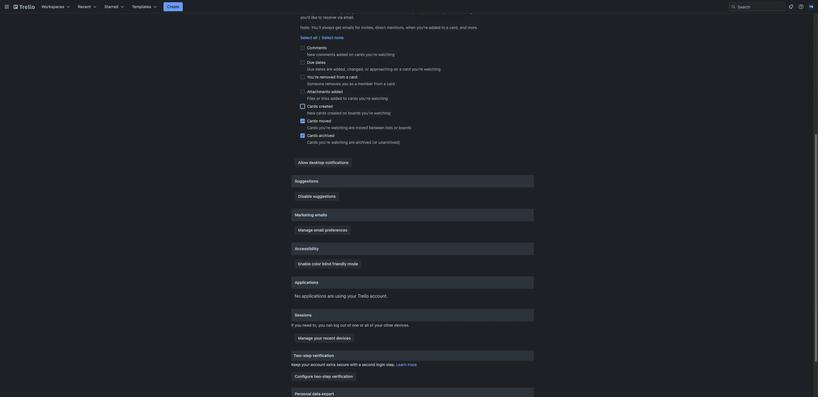 Task type: describe. For each thing, give the bounding box(es) containing it.
only
[[335, 9, 343, 14]]

1 horizontal spatial emails
[[343, 25, 354, 30]]

your right using
[[347, 294, 356, 299]]

cards created
[[307, 104, 333, 109]]

2 of from the left
[[370, 324, 374, 328]]

none
[[335, 35, 344, 40]]

note: you'll always get emails for invites, direct mentions, when you're added to a card, and more.
[[300, 25, 478, 30]]

0 horizontal spatial for
[[355, 25, 360, 30]]

new cards created on boards you're watching
[[307, 111, 391, 116]]

cards down as
[[348, 96, 358, 101]]

manage for manage email preferences
[[298, 228, 313, 233]]

1 horizontal spatial all
[[365, 324, 369, 328]]

one
[[352, 324, 359, 328]]

create button
[[164, 2, 183, 11]]

someone removes you as a member from a card
[[307, 82, 395, 86]]

personal data export
[[295, 392, 334, 397]]

no
[[295, 294, 301, 299]]

enable
[[298, 262, 311, 267]]

using
[[335, 294, 346, 299]]

0 vertical spatial from
[[337, 75, 345, 80]]

templates button
[[129, 2, 160, 11]]

invites,
[[361, 25, 374, 30]]

removes
[[325, 82, 341, 86]]

boards,
[[400, 9, 414, 14]]

are left using
[[328, 294, 334, 299]]

a left card,
[[446, 25, 449, 30]]

to right 'apply'
[[355, 9, 359, 14]]

on for boards
[[342, 111, 347, 116]]

card,
[[450, 25, 459, 30]]

a right approaching
[[399, 67, 402, 72]]

are up cards you're watching are archived (or unarchived)
[[349, 126, 355, 130]]

notifications inside . select which notifications you'd like to receive via email.
[[499, 9, 521, 14]]

accessibility
[[295, 247, 319, 252]]

keep
[[291, 363, 301, 368]]

0 horizontal spatial card
[[349, 75, 357, 80]]

cards you're watching are moved between lists or boards
[[307, 126, 411, 130]]

need
[[302, 324, 312, 328]]

export
[[322, 392, 334, 397]]

create
[[167, 4, 179, 9]]

trello
[[358, 294, 369, 299]]

1 vertical spatial from
[[374, 82, 383, 86]]

a right as
[[355, 82, 357, 86]]

cards right lists, at top
[[432, 9, 442, 14]]

a up the someone removes you as a member from a card
[[346, 75, 348, 80]]

disable
[[298, 194, 312, 199]]

no applications are using your trello account.
[[295, 294, 388, 299]]

unarchived)
[[379, 140, 400, 145]]

recent
[[78, 4, 91, 9]]

enable color blind friendly mode link
[[295, 260, 362, 269]]

0 horizontal spatial boards
[[348, 111, 361, 116]]

1 horizontal spatial notifications
[[371, 9, 393, 14]]

second
[[362, 363, 375, 368]]

keep your account extra secure with a second login step. learn more
[[291, 363, 417, 368]]

Search field
[[736, 3, 785, 11]]

to inside . select which notifications you'd like to receive via email.
[[318, 15, 322, 20]]

1 vertical spatial verification
[[332, 375, 353, 380]]

cards you're watching are archived (or unarchived)
[[307, 140, 400, 145]]

attachments added
[[307, 89, 343, 94]]

back to home image
[[14, 2, 35, 11]]

mode
[[348, 262, 358, 267]]

mentions,
[[387, 25, 405, 30]]

|
[[319, 35, 320, 40]]

select all button
[[300, 35, 317, 41]]

links
[[321, 96, 330, 101]]

added right links
[[331, 96, 342, 101]]

log
[[334, 324, 339, 328]]

search image
[[731, 5, 736, 9]]

with
[[350, 363, 358, 368]]

1 horizontal spatial moved
[[356, 126, 368, 130]]

comments
[[307, 45, 327, 50]]

new for new cards created on boards you're watching
[[307, 111, 315, 116]]

you'll
[[311, 25, 321, 30]]

0 horizontal spatial select
[[300, 35, 312, 40]]

can
[[326, 324, 333, 328]]

which
[[487, 9, 498, 14]]

allow
[[298, 160, 308, 165]]

receive
[[323, 15, 336, 20]]

email.
[[344, 15, 354, 20]]

select inside . select which notifications you'd like to receive via email.
[[475, 9, 486, 14]]

attachments
[[307, 89, 330, 94]]

your inside "link"
[[314, 336, 322, 341]]

login
[[376, 363, 385, 368]]

enable color blind friendly mode
[[298, 262, 358, 267]]

watching link
[[456, 9, 472, 14]]

due for due dates
[[307, 60, 314, 65]]

friendly
[[332, 262, 347, 267]]

always
[[322, 25, 334, 30]]

your right keep at the bottom of the page
[[302, 363, 310, 368]]

on for cards
[[349, 52, 354, 57]]

cards for cards you're watching are archived (or unarchived)
[[307, 140, 318, 145]]

1 horizontal spatial you
[[318, 324, 325, 328]]

member
[[358, 82, 373, 86]]

desktop
[[309, 160, 324, 165]]

1 horizontal spatial card
[[387, 82, 395, 86]]

are down cards you're watching are moved between lists or boards
[[349, 140, 355, 145]]

out
[[340, 324, 346, 328]]

two-
[[314, 375, 323, 380]]

disable suggestions link
[[295, 192, 339, 201]]

extra
[[326, 363, 336, 368]]

cards archived
[[307, 133, 335, 138]]

other
[[384, 324, 393, 328]]

0 horizontal spatial you
[[295, 324, 301, 328]]

0 vertical spatial archived
[[319, 133, 335, 138]]

when
[[406, 25, 416, 30]]

marketing
[[295, 213, 314, 218]]

sessions
[[295, 313, 312, 318]]

cards down cards created
[[316, 111, 326, 116]]

allow desktop notifications link
[[295, 159, 352, 168]]

these preferences only apply to email notifications for boards, lists, and cards you're watching
[[300, 9, 472, 14]]

1 vertical spatial on
[[394, 67, 398, 72]]

dates for due dates are added, changed, or approaching on a card you're watching
[[316, 67, 326, 72]]

removed
[[320, 75, 336, 80]]

or right lists
[[394, 126, 398, 130]]

you're removed from a card
[[307, 75, 357, 80]]

0 vertical spatial verification
[[313, 354, 334, 359]]

1 horizontal spatial boards
[[399, 126, 411, 130]]

files
[[307, 96, 316, 101]]

1 horizontal spatial archived
[[356, 140, 371, 145]]



Task type: locate. For each thing, give the bounding box(es) containing it.
archived
[[319, 133, 335, 138], [356, 140, 371, 145]]

1 vertical spatial and
[[460, 25, 467, 30]]

0 vertical spatial boards
[[348, 111, 361, 116]]

manage for manage your recent devices
[[298, 336, 313, 341]]

card up as
[[349, 75, 357, 80]]

changed,
[[347, 67, 364, 72]]

card down approaching
[[387, 82, 395, 86]]

1 horizontal spatial for
[[394, 9, 399, 14]]

due
[[307, 60, 314, 65], [307, 67, 314, 72]]

1 vertical spatial new
[[307, 111, 315, 116]]

your left other
[[375, 324, 383, 328]]

1 vertical spatial for
[[355, 25, 360, 30]]

or right changed, on the left top
[[365, 67, 369, 72]]

2 new from the top
[[307, 111, 315, 116]]

step up account
[[303, 354, 312, 359]]

disable suggestions
[[298, 194, 336, 199]]

2 vertical spatial on
[[342, 111, 347, 116]]

created
[[319, 104, 333, 109], [328, 111, 341, 116]]

1 vertical spatial card
[[349, 75, 357, 80]]

due for due dates are added, changed, or approaching on a card you're watching
[[307, 67, 314, 72]]

0 horizontal spatial of
[[347, 324, 351, 328]]

created down links
[[319, 104, 333, 109]]

files or links added to cards you're watching
[[307, 96, 388, 101]]

cards moved
[[307, 119, 331, 124]]

select down note:
[[300, 35, 312, 40]]

new
[[307, 52, 315, 57], [307, 111, 315, 116]]

step.
[[386, 363, 395, 368]]

email right 'apply'
[[360, 9, 370, 14]]

0 vertical spatial card
[[403, 67, 411, 72]]

1 vertical spatial step
[[323, 375, 331, 380]]

emails
[[343, 25, 354, 30], [315, 213, 327, 218]]

1 vertical spatial all
[[365, 324, 369, 328]]

emails up the manage email preferences
[[315, 213, 327, 218]]

emails right get
[[343, 25, 354, 30]]

. select which notifications you'd like to receive via email.
[[300, 9, 521, 20]]

you'd
[[300, 15, 310, 20]]

1 vertical spatial due
[[307, 67, 314, 72]]

2 horizontal spatial card
[[403, 67, 411, 72]]

dates down due dates
[[316, 67, 326, 72]]

or right one
[[360, 324, 364, 328]]

archived down cards moved on the left of page
[[319, 133, 335, 138]]

verification down secure
[[332, 375, 353, 380]]

email down marketing emails
[[314, 228, 324, 233]]

and right card,
[[460, 25, 467, 30]]

email
[[360, 9, 370, 14], [314, 228, 324, 233]]

1 horizontal spatial step
[[323, 375, 331, 380]]

0 vertical spatial step
[[303, 354, 312, 359]]

0 notifications image
[[788, 3, 795, 10]]

added up added, on the top of page
[[337, 52, 348, 57]]

notifications right "desktop"
[[325, 160, 349, 165]]

lists,
[[415, 9, 423, 14]]

0 vertical spatial due
[[307, 60, 314, 65]]

verification up account
[[313, 354, 334, 359]]

1 vertical spatial moved
[[356, 126, 368, 130]]

1 vertical spatial created
[[328, 111, 341, 116]]

to left card,
[[442, 25, 445, 30]]

2 manage from the top
[[298, 336, 313, 341]]

your left "recent"
[[314, 336, 322, 341]]

0 vertical spatial manage
[[298, 228, 313, 233]]

allow desktop notifications
[[298, 160, 349, 165]]

1 dates from the top
[[316, 60, 326, 65]]

two-
[[294, 354, 303, 359]]

1 vertical spatial emails
[[315, 213, 327, 218]]

all right one
[[365, 324, 369, 328]]

applications
[[295, 281, 318, 285]]

these
[[300, 9, 312, 14]]

1 vertical spatial preferences
[[325, 228, 347, 233]]

watching
[[456, 9, 472, 14], [378, 52, 395, 57], [424, 67, 441, 72], [372, 96, 388, 101], [374, 111, 391, 116], [331, 126, 348, 130], [331, 140, 348, 145]]

0 horizontal spatial email
[[314, 228, 324, 233]]

to,
[[313, 324, 317, 328]]

more.
[[468, 25, 478, 30]]

0 horizontal spatial all
[[313, 35, 317, 40]]

moved up cards archived
[[319, 119, 331, 124]]

2 vertical spatial card
[[387, 82, 395, 86]]

0 horizontal spatial step
[[303, 354, 312, 359]]

note:
[[300, 25, 310, 30]]

0 vertical spatial moved
[[319, 119, 331, 124]]

created down cards created
[[328, 111, 341, 116]]

select
[[475, 9, 486, 14], [300, 35, 312, 40], [322, 35, 334, 40]]

notifications
[[371, 9, 393, 14], [499, 9, 521, 14], [325, 160, 349, 165]]

1 horizontal spatial and
[[460, 25, 467, 30]]

new comments added on cards you're watching
[[307, 52, 395, 57]]

new down the comments
[[307, 52, 315, 57]]

cards for cards archived
[[307, 133, 318, 138]]

devices
[[336, 336, 351, 341]]

recent button
[[74, 2, 100, 11]]

card right approaching
[[403, 67, 411, 72]]

you right to,
[[318, 324, 325, 328]]

on right approaching
[[394, 67, 398, 72]]

1 horizontal spatial on
[[349, 52, 354, 57]]

0 vertical spatial for
[[394, 9, 399, 14]]

workspaces button
[[38, 2, 73, 11]]

added left card,
[[429, 25, 441, 30]]

.
[[472, 9, 474, 14]]

0 vertical spatial emails
[[343, 25, 354, 30]]

0 vertical spatial preferences
[[313, 9, 334, 14]]

to
[[355, 9, 359, 14], [318, 15, 322, 20], [442, 25, 445, 30], [343, 96, 347, 101]]

configure two-step verification
[[295, 375, 353, 380]]

0 horizontal spatial notifications
[[325, 160, 349, 165]]

3 cards from the top
[[307, 126, 318, 130]]

on up changed, on the left top
[[349, 52, 354, 57]]

preferences
[[313, 9, 334, 14], [325, 228, 347, 233]]

1 horizontal spatial email
[[360, 9, 370, 14]]

tyler black (tylerblack440) image
[[808, 3, 815, 10]]

added down removes
[[331, 89, 343, 94]]

on
[[349, 52, 354, 57], [394, 67, 398, 72], [342, 111, 347, 116]]

0 horizontal spatial archived
[[319, 133, 335, 138]]

2 dates from the top
[[316, 67, 326, 72]]

of right out on the bottom left of the page
[[347, 324, 351, 328]]

(or
[[372, 140, 377, 145]]

0 vertical spatial on
[[349, 52, 354, 57]]

2 horizontal spatial select
[[475, 9, 486, 14]]

for left 'invites,' at the top of page
[[355, 25, 360, 30]]

0 vertical spatial dates
[[316, 60, 326, 65]]

you right if
[[295, 324, 301, 328]]

suggestions
[[295, 179, 318, 184]]

get
[[335, 25, 341, 30]]

0 horizontal spatial moved
[[319, 119, 331, 124]]

dates down comments
[[316, 60, 326, 65]]

all
[[313, 35, 317, 40], [365, 324, 369, 328]]

blind
[[322, 262, 331, 267]]

2 horizontal spatial you
[[342, 82, 348, 86]]

apply
[[344, 9, 354, 14]]

account.
[[370, 294, 388, 299]]

0 horizontal spatial emails
[[315, 213, 327, 218]]

select right | on the left top
[[322, 35, 334, 40]]

account
[[311, 363, 325, 368]]

learn
[[396, 363, 407, 368]]

2 due from the top
[[307, 67, 314, 72]]

0 vertical spatial new
[[307, 52, 315, 57]]

1 horizontal spatial select
[[322, 35, 334, 40]]

boards
[[348, 111, 361, 116], [399, 126, 411, 130]]

if
[[291, 324, 294, 328]]

you
[[342, 82, 348, 86], [295, 324, 301, 328], [318, 324, 325, 328]]

2 horizontal spatial on
[[394, 67, 398, 72]]

notifications right which
[[499, 9, 521, 14]]

1 manage from the top
[[298, 228, 313, 233]]

0 vertical spatial email
[[360, 9, 370, 14]]

1 horizontal spatial of
[[370, 324, 374, 328]]

select right .
[[475, 9, 486, 14]]

from right the member
[[374, 82, 383, 86]]

cards for cards you're watching are moved between lists or boards
[[307, 126, 318, 130]]

manage down "need"
[[298, 336, 313, 341]]

2 cards from the top
[[307, 119, 318, 124]]

1 of from the left
[[347, 324, 351, 328]]

if you need to, you can log out of one or all of your other devices.
[[291, 324, 410, 328]]

direct
[[375, 25, 386, 30]]

from
[[337, 75, 345, 80], [374, 82, 383, 86]]

color
[[312, 262, 321, 267]]

step down extra
[[323, 375, 331, 380]]

devices.
[[394, 324, 410, 328]]

a down approaching
[[384, 82, 386, 86]]

marketing emails
[[295, 213, 327, 218]]

secure
[[337, 363, 349, 368]]

moved
[[319, 119, 331, 124], [356, 126, 368, 130]]

you left as
[[342, 82, 348, 86]]

applications
[[302, 294, 326, 299]]

new for new comments added on cards you're watching
[[307, 52, 315, 57]]

to up new cards created on boards you're watching
[[343, 96, 347, 101]]

from down added, on the top of page
[[337, 75, 345, 80]]

moved left between
[[356, 126, 368, 130]]

1 horizontal spatial from
[[374, 82, 383, 86]]

1 cards from the top
[[307, 104, 318, 109]]

and right lists, at top
[[424, 9, 431, 14]]

for
[[394, 9, 399, 14], [355, 25, 360, 30]]

due dates are added, changed, or approaching on a card you're watching
[[307, 67, 441, 72]]

dates for due dates
[[316, 60, 326, 65]]

1 vertical spatial dates
[[316, 67, 326, 72]]

all left | on the left top
[[313, 35, 317, 40]]

new down cards created
[[307, 111, 315, 116]]

1 new from the top
[[307, 52, 315, 57]]

manage down marketing
[[298, 228, 313, 233]]

0 horizontal spatial from
[[337, 75, 345, 80]]

two-step verification
[[294, 354, 334, 359]]

starred
[[104, 4, 118, 9]]

1 vertical spatial boards
[[399, 126, 411, 130]]

starred button
[[101, 2, 127, 11]]

suggestions
[[313, 194, 336, 199]]

1 vertical spatial archived
[[356, 140, 371, 145]]

templates
[[132, 4, 151, 9]]

manage email preferences
[[298, 228, 347, 233]]

of right one
[[370, 324, 374, 328]]

1 vertical spatial email
[[314, 228, 324, 233]]

manage inside "link"
[[298, 336, 313, 341]]

notifications up direct
[[371, 9, 393, 14]]

0 vertical spatial all
[[313, 35, 317, 40]]

configure two-step verification link
[[291, 373, 356, 382]]

2 horizontal spatial notifications
[[499, 9, 521, 14]]

primary element
[[0, 0, 818, 14]]

0 horizontal spatial on
[[342, 111, 347, 116]]

open information menu image
[[799, 4, 804, 10]]

card
[[403, 67, 411, 72], [349, 75, 357, 80], [387, 82, 395, 86]]

cards up changed, on the left top
[[355, 52, 365, 57]]

to right "like"
[[318, 15, 322, 20]]

boards up cards you're watching are moved between lists or boards
[[348, 111, 361, 116]]

4 cards from the top
[[307, 133, 318, 138]]

boards right lists
[[399, 126, 411, 130]]

notifications inside allow desktop notifications link
[[325, 160, 349, 165]]

a right 'with'
[[359, 363, 361, 368]]

someone
[[307, 82, 324, 86]]

for left boards, at the top
[[394, 9, 399, 14]]

between
[[369, 126, 385, 130]]

as
[[350, 82, 354, 86]]

1 vertical spatial manage
[[298, 336, 313, 341]]

or down attachments
[[317, 96, 320, 101]]

personal
[[295, 392, 311, 397]]

approaching
[[370, 67, 393, 72]]

and
[[424, 9, 431, 14], [460, 25, 467, 30]]

0 vertical spatial and
[[424, 9, 431, 14]]

verification
[[313, 354, 334, 359], [332, 375, 353, 380]]

cards for cards moved
[[307, 119, 318, 124]]

5 cards from the top
[[307, 140, 318, 145]]

0 horizontal spatial and
[[424, 9, 431, 14]]

0 vertical spatial created
[[319, 104, 333, 109]]

are
[[327, 67, 332, 72], [349, 126, 355, 130], [349, 140, 355, 145], [328, 294, 334, 299]]

due dates
[[307, 60, 326, 65]]

archived left (or
[[356, 140, 371, 145]]

workspaces
[[41, 4, 64, 9]]

cards for cards created
[[307, 104, 318, 109]]

learn more link
[[396, 363, 417, 368]]

1 due from the top
[[307, 60, 314, 65]]

manage email preferences link
[[295, 226, 351, 235]]

on down the files or links added to cards you're watching
[[342, 111, 347, 116]]

manage
[[298, 228, 313, 233], [298, 336, 313, 341]]

step
[[303, 354, 312, 359], [323, 375, 331, 380]]

are up the removed
[[327, 67, 332, 72]]



Task type: vqa. For each thing, say whether or not it's contained in the screenshot.
left from
yes



